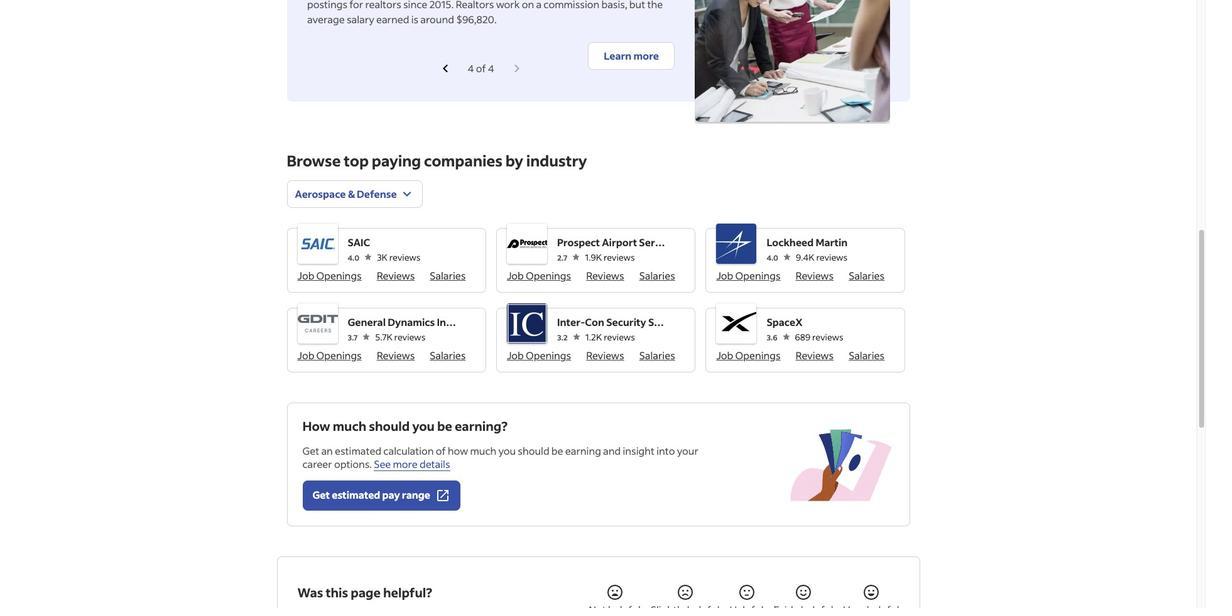 Task type: vqa. For each thing, say whether or not it's contained in the screenshot.
save this job IMAGE
no



Task type: describe. For each thing, give the bounding box(es) containing it.
be inside get an estimated calculation of how much you should be earning and insight into your career options.
[[552, 444, 564, 458]]

learn
[[604, 49, 632, 62]]

spacex
[[767, 316, 803, 329]]

salaries link for saic
[[430, 269, 466, 282]]

was this page helpful?
[[298, 584, 432, 601]]

information
[[437, 316, 495, 329]]

reviews link for lockheed martin
[[796, 269, 834, 282]]

page
[[351, 584, 381, 601]]

job for inter-con security systems
[[507, 349, 524, 362]]

by
[[506, 151, 524, 170]]

0 vertical spatial be
[[437, 418, 453, 434]]

paying
[[372, 151, 421, 170]]

reviews for lockheed martin
[[796, 269, 834, 282]]

1 4 from the left
[[468, 62, 474, 75]]

1.9k
[[585, 251, 602, 263]]

get an estimated calculation of how much you should be earning and insight into your career options.
[[303, 444, 699, 471]]

this
[[326, 584, 348, 601]]

openings for inter-con security systems
[[526, 349, 571, 362]]

salaries link for lockheed martin
[[849, 269, 885, 282]]

inter-con security systems image
[[507, 304, 547, 344]]

reviews for prospect airport services
[[587, 269, 625, 282]]

job openings for general dynamics information technology
[[298, 349, 362, 362]]

reviews for general dynamics information technology
[[377, 349, 415, 362]]

5.7k reviews is rated 3.7 out of 5 stars figure
[[348, 330, 459, 344]]

job openings for saic
[[298, 269, 362, 282]]

con
[[585, 316, 605, 329]]

reviews for lockheed martin
[[817, 251, 848, 263]]

range
[[402, 488, 431, 502]]

earning?
[[455, 418, 508, 434]]

reviews for inter-con security systems
[[587, 349, 625, 362]]

5.7k reviews
[[375, 331, 426, 343]]

previous in-demand careers image
[[438, 61, 453, 76]]

how much should you be earning?
[[303, 418, 508, 434]]

your
[[677, 444, 699, 458]]

salaries for general dynamics information technology
[[430, 349, 466, 362]]

defense
[[357, 187, 397, 201]]

job for lockheed martin
[[717, 269, 734, 282]]

job openings for lockheed martin
[[717, 269, 781, 282]]

lockheed martin
[[767, 236, 848, 249]]

9.4k reviews is rated 4.0 out of 5 stars figure
[[767, 250, 848, 264]]

lockheed
[[767, 236, 814, 249]]

spacex image
[[717, 304, 757, 344]]

saic link
[[348, 235, 421, 250]]

job openings link for inter-con security systems
[[507, 349, 571, 362]]

general dynamics information technology link
[[348, 315, 554, 330]]

job for spacex
[[717, 349, 734, 362]]

lockheed martin image
[[717, 224, 757, 264]]

was
[[298, 584, 323, 601]]

reviews for prospect airport services
[[604, 251, 635, 263]]

browse
[[287, 151, 341, 170]]

2 4 from the left
[[488, 62, 495, 75]]

reviews for spacex
[[813, 331, 844, 343]]

salaries for lockheed martin
[[849, 269, 885, 282]]

of inside get an estimated calculation of how much you should be earning and insight into your career options.
[[436, 444, 446, 458]]

you inside get an estimated calculation of how much you should be earning and insight into your career options.
[[499, 444, 516, 458]]

security
[[607, 316, 647, 329]]

insight
[[623, 444, 655, 458]]

lockheed martin link
[[767, 235, 848, 250]]

0 vertical spatial should
[[369, 418, 410, 434]]

get estimated pay range link
[[303, 481, 461, 511]]

1 vertical spatial estimated
[[332, 488, 381, 502]]

technology
[[497, 316, 554, 329]]

9.4k
[[796, 251, 815, 263]]

prospect airport services link
[[558, 235, 680, 250]]

job for saic
[[298, 269, 315, 282]]

1 horizontal spatial of
[[476, 62, 486, 75]]

airport
[[602, 236, 637, 249]]

1.2k
[[586, 331, 602, 343]]

salaries link for spacex
[[849, 349, 885, 362]]

job openings link for lockheed martin
[[717, 269, 781, 282]]

3k reviews
[[377, 251, 421, 263]]

learn more link
[[588, 42, 675, 70]]

aerospace & defense button
[[287, 180, 423, 208]]

689 reviews is rated 3.6 out of 5 stars figure
[[767, 330, 844, 344]]

how
[[303, 418, 330, 434]]

1.2k reviews is rated 3.2 out of 5 stars figure
[[558, 330, 668, 344]]

industry
[[527, 151, 587, 170]]

reviews link for spacex
[[796, 349, 834, 362]]

prospect airport services image
[[507, 224, 547, 264]]

openings for general dynamics information technology
[[317, 349, 362, 362]]

reviews for spacex
[[796, 349, 834, 362]]

next in-demand careers. there is no more next item. image
[[510, 61, 525, 76]]

inter-con security systems link
[[558, 315, 689, 330]]

and
[[604, 444, 621, 458]]

saic
[[348, 236, 370, 249]]

salaries link for general dynamics information technology
[[430, 349, 466, 362]]

3.7
[[348, 333, 358, 343]]

1.9k reviews
[[585, 251, 635, 263]]



Task type: locate. For each thing, give the bounding box(es) containing it.
aerospace & defense
[[295, 187, 397, 201]]

4.0 for saic
[[348, 253, 360, 263]]

much
[[333, 418, 367, 434], [470, 444, 497, 458]]

job down inter-con security systems image
[[507, 349, 524, 362]]

more
[[634, 49, 659, 62], [393, 458, 418, 471]]

reviews link down 9.4k reviews
[[796, 269, 834, 282]]

job
[[298, 269, 315, 282], [507, 269, 524, 282], [717, 269, 734, 282], [298, 349, 315, 362], [507, 349, 524, 362], [717, 349, 734, 362]]

martin
[[816, 236, 848, 249]]

an
[[321, 444, 333, 458]]

more right see
[[393, 458, 418, 471]]

job openings link for spacex
[[717, 349, 781, 362]]

see more details
[[374, 458, 450, 471]]

job openings link for saic
[[298, 269, 362, 282]]

job openings for inter-con security systems
[[507, 349, 571, 362]]

inter-
[[558, 316, 585, 329]]

1 horizontal spatial you
[[499, 444, 516, 458]]

0 vertical spatial more
[[634, 49, 659, 62]]

much inside get an estimated calculation of how much you should be earning and insight into your career options.
[[470, 444, 497, 458]]

689
[[795, 331, 811, 343]]

reviews down 5.7k reviews
[[377, 349, 415, 362]]

1 horizontal spatial 4
[[488, 62, 495, 75]]

services
[[639, 236, 680, 249]]

much down "earning?"
[[470, 444, 497, 458]]

general dynamics information technology
[[348, 316, 554, 329]]

pay
[[383, 488, 400, 502]]

top
[[344, 151, 369, 170]]

reviews down "inter-con security systems" link
[[604, 331, 635, 343]]

get inside get an estimated calculation of how much you should be earning and insight into your career options.
[[303, 444, 319, 458]]

4.0 for lockheed martin
[[767, 253, 779, 263]]

saic image
[[298, 224, 338, 264]]

options.
[[334, 458, 372, 471]]

0 horizontal spatial be
[[437, 418, 453, 434]]

how
[[448, 444, 468, 458]]

salaries link for inter-con security systems
[[640, 349, 676, 362]]

reviews inside the 689 reviews is rated 3.6 out of 5 stars figure
[[813, 331, 844, 343]]

more for see
[[393, 458, 418, 471]]

3k
[[377, 251, 388, 263]]

salaries link
[[430, 269, 466, 282], [640, 269, 676, 282], [849, 269, 885, 282], [430, 349, 466, 362], [640, 349, 676, 362], [849, 349, 885, 362]]

job openings link down saic image
[[298, 269, 362, 282]]

job openings link
[[298, 269, 362, 282], [507, 269, 571, 282], [717, 269, 781, 282], [298, 349, 362, 362], [507, 349, 571, 362], [717, 349, 781, 362]]

reviews down '689 reviews'
[[796, 349, 834, 362]]

into
[[657, 444, 675, 458]]

get left an
[[303, 444, 319, 458]]

1 horizontal spatial 4.0
[[767, 253, 779, 263]]

job openings link for prospect airport services
[[507, 269, 571, 282]]

salaries link for prospect airport services
[[640, 269, 676, 282]]

get down career
[[313, 488, 330, 502]]

reviews inside 5.7k reviews is rated 3.7 out of 5 stars figure
[[394, 331, 426, 343]]

1 4.0 from the left
[[348, 253, 360, 263]]

general
[[348, 316, 386, 329]]

5.7k
[[375, 331, 393, 343]]

learn more
[[604, 49, 659, 62]]

job down 'spacex' image on the right
[[717, 349, 734, 362]]

1 horizontal spatial more
[[634, 49, 659, 62]]

3.2
[[558, 333, 568, 343]]

general dynamics information technology image
[[298, 304, 338, 344]]

1 vertical spatial of
[[436, 444, 446, 458]]

reviews link for inter-con security systems
[[587, 349, 625, 362]]

4 left next in-demand careers. there is no more next item. image
[[488, 62, 495, 75]]

1 vertical spatial much
[[470, 444, 497, 458]]

job openings for prospect airport services
[[507, 269, 571, 282]]

1 vertical spatial get
[[313, 488, 330, 502]]

reviews for general dynamics information technology
[[394, 331, 426, 343]]

9.4k reviews
[[796, 251, 848, 263]]

see more details link
[[374, 458, 450, 471]]

get estimated pay range
[[313, 488, 431, 502]]

earning
[[566, 444, 601, 458]]

details
[[420, 458, 450, 471]]

reviews link down 1.9k reviews
[[587, 269, 625, 282]]

should
[[369, 418, 410, 434], [518, 444, 550, 458]]

estimated
[[335, 444, 382, 458], [332, 488, 381, 502]]

job openings down 2.7
[[507, 269, 571, 282]]

estimated inside get an estimated calculation of how much you should be earning and insight into your career options.
[[335, 444, 382, 458]]

be up how
[[437, 418, 453, 434]]

job down lockheed martin image in the top of the page
[[717, 269, 734, 282]]

reviews down dynamics
[[394, 331, 426, 343]]

0 horizontal spatial 4
[[468, 62, 474, 75]]

reviews for saic
[[377, 269, 415, 282]]

0 vertical spatial get
[[303, 444, 319, 458]]

browse top paying companies by industry
[[287, 151, 587, 170]]

openings for saic
[[317, 269, 362, 282]]

reviews for saic
[[390, 251, 421, 263]]

reviews link for general dynamics information technology
[[377, 349, 415, 362]]

job openings down 3.6
[[717, 349, 781, 362]]

reviews
[[390, 251, 421, 263], [604, 251, 635, 263], [817, 251, 848, 263], [394, 331, 426, 343], [604, 331, 635, 343], [813, 331, 844, 343]]

aerospace
[[295, 187, 346, 201]]

helpful?
[[383, 584, 432, 601]]

openings down '3.2'
[[526, 349, 571, 362]]

reviews inside 3k reviews is rated 4.0 out of 5 stars figure
[[390, 251, 421, 263]]

0 vertical spatial you
[[412, 418, 435, 434]]

4
[[468, 62, 474, 75], [488, 62, 495, 75]]

prospect
[[558, 236, 600, 249]]

job openings for spacex
[[717, 349, 781, 362]]

job openings link down 3.7
[[298, 349, 362, 362]]

689 reviews
[[795, 331, 844, 343]]

job for prospect airport services
[[507, 269, 524, 282]]

reviews link down 1.2k reviews
[[587, 349, 625, 362]]

reviews down 1.2k reviews
[[587, 349, 625, 362]]

4 of 4
[[468, 62, 495, 75]]

companies
[[424, 151, 503, 170]]

openings for spacex
[[736, 349, 781, 362]]

1 vertical spatial you
[[499, 444, 516, 458]]

openings down lockheed martin image in the top of the page
[[736, 269, 781, 282]]

you up calculation
[[412, 418, 435, 434]]

openings for lockheed martin
[[736, 269, 781, 282]]

much right how
[[333, 418, 367, 434]]

1.2k reviews
[[586, 331, 635, 343]]

you down "earning?"
[[499, 444, 516, 458]]

reviews link for saic
[[377, 269, 415, 282]]

1 vertical spatial be
[[552, 444, 564, 458]]

prospect airport services
[[558, 236, 680, 249]]

reviews right 689
[[813, 331, 844, 343]]

job for general dynamics information technology
[[298, 349, 315, 362]]

reviews inside 1.2k reviews is rated 3.2 out of 5 stars "figure"
[[604, 331, 635, 343]]

&
[[348, 187, 355, 201]]

job openings link down 3.6
[[717, 349, 781, 362]]

see
[[374, 458, 391, 471]]

should up calculation
[[369, 418, 410, 434]]

estimated right an
[[335, 444, 382, 458]]

reviews for inter-con security systems
[[604, 331, 635, 343]]

1 vertical spatial should
[[518, 444, 550, 458]]

0 vertical spatial estimated
[[335, 444, 382, 458]]

reviews down prospect airport services link
[[604, 251, 635, 263]]

job openings down lockheed martin image in the top of the page
[[717, 269, 781, 282]]

1 horizontal spatial should
[[518, 444, 550, 458]]

job openings link down 2.7
[[507, 269, 571, 282]]

1 vertical spatial more
[[393, 458, 418, 471]]

4.0 down lockheed
[[767, 253, 779, 263]]

job down prospect airport services image
[[507, 269, 524, 282]]

career
[[303, 458, 332, 471]]

get for get an estimated calculation of how much you should be earning and insight into your career options.
[[303, 444, 319, 458]]

4.0 down saic
[[348, 253, 360, 263]]

openings down 3.6
[[736, 349, 781, 362]]

reviews link down '689 reviews'
[[796, 349, 834, 362]]

spacex link
[[767, 315, 844, 330]]

job openings link down '3.2'
[[507, 349, 571, 362]]

4.0 inside the 9.4k reviews is rated 4.0 out of 5 stars figure
[[767, 253, 779, 263]]

reviews link down 5.7k reviews
[[377, 349, 415, 362]]

be
[[437, 418, 453, 434], [552, 444, 564, 458]]

of
[[476, 62, 486, 75], [436, 444, 446, 458]]

0 horizontal spatial 4.0
[[348, 253, 360, 263]]

should left earning
[[518, 444, 550, 458]]

2 4.0 from the left
[[767, 253, 779, 263]]

3k reviews is rated 4.0 out of 5 stars figure
[[348, 250, 421, 264]]

more right learn
[[634, 49, 659, 62]]

be left earning
[[552, 444, 564, 458]]

get
[[303, 444, 319, 458], [313, 488, 330, 502]]

reviews down 1.9k reviews
[[587, 269, 625, 282]]

reviews down martin
[[817, 251, 848, 263]]

job openings link down lockheed martin image in the top of the page
[[717, 269, 781, 282]]

4.0 inside 3k reviews is rated 4.0 out of 5 stars figure
[[348, 253, 360, 263]]

job down general dynamics information technology image
[[298, 349, 315, 362]]

dynamics
[[388, 316, 435, 329]]

salaries
[[430, 269, 466, 282], [640, 269, 676, 282], [849, 269, 885, 282], [430, 349, 466, 362], [640, 349, 676, 362], [849, 349, 885, 362]]

reviews inside 1.9k reviews is rated 2.7 out of 5 stars figure
[[604, 251, 635, 263]]

1.9k reviews is rated 2.7 out of 5 stars figure
[[558, 250, 668, 264]]

reviews right 3k at top left
[[390, 251, 421, 263]]

4.0
[[348, 253, 360, 263], [767, 253, 779, 263]]

salaries for inter-con security systems
[[640, 349, 676, 362]]

0 vertical spatial much
[[333, 418, 367, 434]]

openings down 2.7
[[526, 269, 571, 282]]

of left how
[[436, 444, 446, 458]]

of right 'previous in-demand careers' image
[[476, 62, 486, 75]]

job down saic image
[[298, 269, 315, 282]]

estimated down options.
[[332, 488, 381, 502]]

reviews inside the 9.4k reviews is rated 4.0 out of 5 stars figure
[[817, 251, 848, 263]]

openings
[[317, 269, 362, 282], [526, 269, 571, 282], [736, 269, 781, 282], [317, 349, 362, 362], [526, 349, 571, 362], [736, 349, 781, 362]]

openings for prospect airport services
[[526, 269, 571, 282]]

calculation
[[384, 444, 434, 458]]

more for learn
[[634, 49, 659, 62]]

4 right 'previous in-demand careers' image
[[468, 62, 474, 75]]

should inside get an estimated calculation of how much you should be earning and insight into your career options.
[[518, 444, 550, 458]]

0 horizontal spatial you
[[412, 418, 435, 434]]

job openings down 3.7
[[298, 349, 362, 362]]

1 horizontal spatial much
[[470, 444, 497, 458]]

reviews link
[[377, 269, 415, 282], [587, 269, 625, 282], [796, 269, 834, 282], [377, 349, 415, 362], [587, 349, 625, 362], [796, 349, 834, 362]]

1 horizontal spatial be
[[552, 444, 564, 458]]

reviews link down 3k reviews
[[377, 269, 415, 282]]

job openings down '3.2'
[[507, 349, 571, 362]]

you
[[412, 418, 435, 434], [499, 444, 516, 458]]

job openings down saic image
[[298, 269, 362, 282]]

0 vertical spatial of
[[476, 62, 486, 75]]

salaries for spacex
[[849, 349, 885, 362]]

0 horizontal spatial of
[[436, 444, 446, 458]]

reviews down 9.4k reviews
[[796, 269, 834, 282]]

salaries for prospect airport services
[[640, 269, 676, 282]]

reviews
[[377, 269, 415, 282], [587, 269, 625, 282], [796, 269, 834, 282], [377, 349, 415, 362], [587, 349, 625, 362], [796, 349, 834, 362]]

0 horizontal spatial should
[[369, 418, 410, 434]]

reviews down 3k reviews
[[377, 269, 415, 282]]

get for get estimated pay range
[[313, 488, 330, 502]]

job openings
[[298, 269, 362, 282], [507, 269, 571, 282], [717, 269, 781, 282], [298, 349, 362, 362], [507, 349, 571, 362], [717, 349, 781, 362]]

reviews link for prospect airport services
[[587, 269, 625, 282]]

2.7
[[558, 253, 568, 263]]

3.6
[[767, 333, 778, 343]]

inter-con security systems
[[558, 316, 689, 329]]

systems
[[649, 316, 689, 329]]

0 horizontal spatial more
[[393, 458, 418, 471]]

salaries for saic
[[430, 269, 466, 282]]

salary image
[[788, 419, 895, 511]]

openings down saic image
[[317, 269, 362, 282]]

openings down 3.7
[[317, 349, 362, 362]]

job openings link for general dynamics information technology
[[298, 349, 362, 362]]

0 horizontal spatial much
[[333, 418, 367, 434]]



